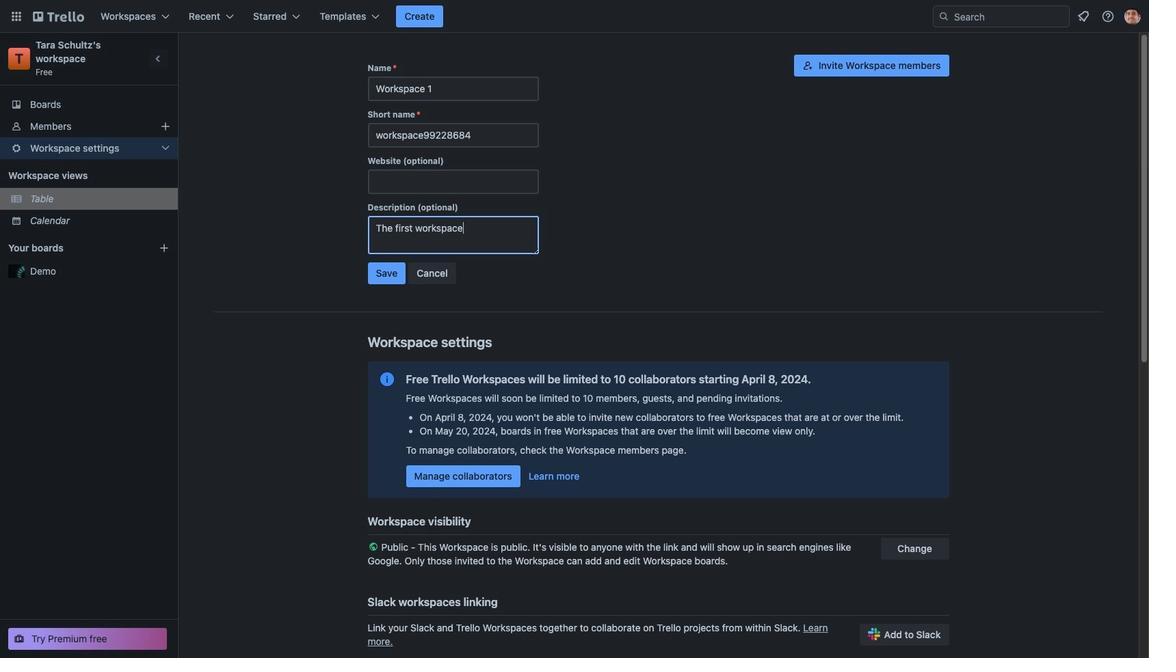 Task type: describe. For each thing, give the bounding box(es) containing it.
back to home image
[[33, 5, 84, 27]]

primary element
[[0, 0, 1150, 33]]

add board image
[[159, 243, 170, 254]]

0 notifications image
[[1076, 8, 1092, 25]]



Task type: locate. For each thing, give the bounding box(es) containing it.
organizationdetailform element
[[368, 55, 539, 290]]

None text field
[[368, 216, 539, 255]]

open information menu image
[[1102, 10, 1115, 23]]

Search field
[[933, 5, 1070, 27]]

workspace navigation collapse icon image
[[149, 49, 168, 68]]

james peterson (jamespeterson93) image
[[1125, 8, 1141, 25]]

None text field
[[368, 77, 539, 101], [368, 123, 539, 148], [368, 170, 539, 194], [368, 77, 539, 101], [368, 123, 539, 148], [368, 170, 539, 194]]

your boards with 1 items element
[[8, 240, 138, 257]]

search image
[[939, 11, 950, 22]]



Task type: vqa. For each thing, say whether or not it's contained in the screenshot.
bottommost click to unstar this board. it will be removed from your starred list. icon
no



